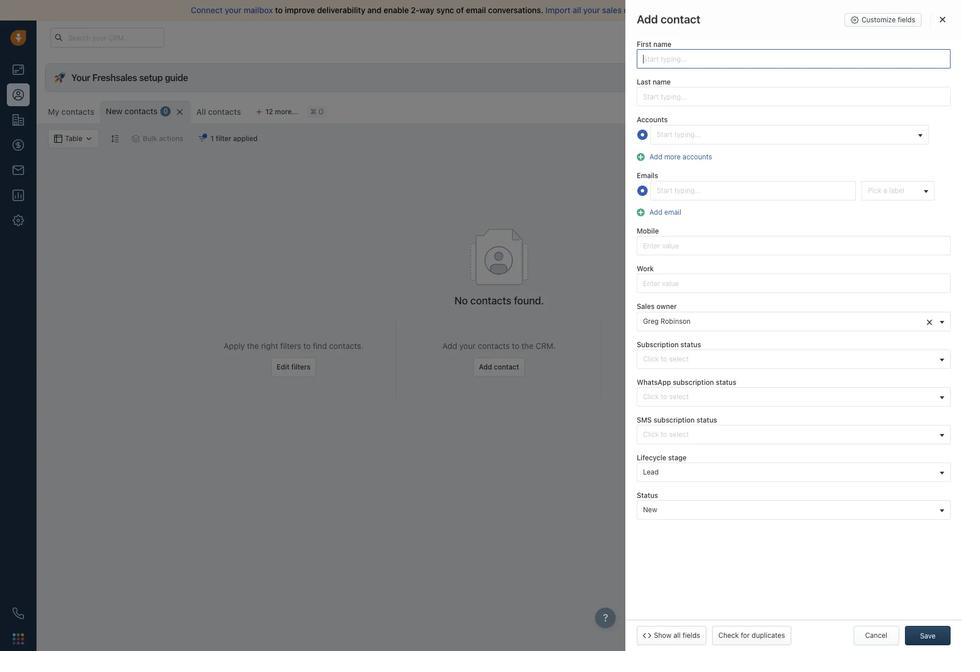 Task type: vqa. For each thing, say whether or not it's contained in the screenshot.
Jane Sampleton (sample)
no



Task type: describe. For each thing, give the bounding box(es) containing it.
and
[[368, 5, 382, 15]]

your for your trial ends in 21 days
[[651, 33, 664, 41]]

1 vertical spatial add contact button
[[474, 357, 525, 377]]

freshsales
[[92, 73, 137, 83]]

sms
[[637, 416, 652, 424]]

to down whatsapp
[[661, 392, 668, 401]]

to left crm.
[[512, 341, 520, 351]]

more
[[665, 152, 681, 161]]

new button
[[637, 500, 951, 520]]

greg robinson
[[644, 317, 691, 325]]

bulk
[[143, 134, 157, 143]]

import inside group
[[812, 106, 834, 114]]

2 horizontal spatial your
[[584, 5, 601, 15]]

explore
[[747, 33, 772, 41]]

to down sms subscription status at bottom
[[661, 430, 668, 439]]

2 the from the left
[[522, 341, 534, 351]]

Start typing... email field
[[651, 181, 857, 200]]

show all fields
[[654, 631, 701, 640]]

your for your freshsales setup guide
[[71, 73, 90, 83]]

contact
[[661, 13, 701, 26]]

improve
[[285, 5, 315, 15]]

freshworks switcher image
[[13, 633, 24, 645]]

12 more... button
[[250, 104, 305, 120]]

customize fields button
[[845, 13, 922, 27]]

lead
[[644, 468, 659, 476]]

start
[[721, 5, 739, 15]]

a
[[884, 186, 888, 195]]

bulk actions button
[[125, 129, 191, 148]]

lifecycle
[[637, 453, 667, 462]]

data
[[624, 5, 641, 15]]

table
[[767, 106, 784, 114]]

guide
[[165, 73, 188, 83]]

0 vertical spatial filters
[[280, 341, 301, 351]]

pick a label
[[869, 186, 905, 195]]

status for sms subscription status
[[697, 416, 718, 424]]

subscription for sms
[[654, 416, 695, 424]]

new for new contacts 0
[[106, 106, 123, 116]]

phone image
[[13, 608, 24, 619]]

for
[[741, 631, 750, 640]]

go.
[[742, 341, 754, 351]]

1 horizontal spatial contact
[[926, 106, 951, 114]]

last name
[[637, 78, 671, 86]]

0 horizontal spatial add contact
[[479, 363, 520, 371]]

from
[[741, 5, 759, 15]]

of
[[457, 5, 464, 15]]

click to select button for subscription status
[[637, 349, 951, 369]]

edit filters
[[277, 363, 311, 371]]

subscription status
[[637, 340, 702, 349]]

start typing... button
[[651, 125, 930, 145]]

click for whatsapp
[[644, 392, 659, 401]]

container_wx8msf4aqz5i3rn1 image
[[719, 106, 727, 114]]

your trial ends in 21 days
[[651, 33, 725, 41]]

Search your CRM... text field
[[50, 28, 164, 47]]

way
[[420, 5, 435, 15]]

your for connect your mailbox to improve deliverability and enable 2-way sync of email conversations. import all your sales data so you don't have to start from scratch.
[[225, 5, 242, 15]]

status
[[637, 491, 659, 500]]

1 filter applied button
[[191, 129, 265, 148]]

show all fields button
[[637, 626, 707, 645]]

mailbox
[[244, 5, 273, 15]]

0 vertical spatial in
[[696, 33, 701, 41]]

connect your mailbox link
[[191, 5, 275, 15]]

select for subscription
[[670, 354, 689, 363]]

my contacts
[[48, 107, 94, 116]]

0
[[163, 107, 168, 116]]

add contact
[[637, 13, 701, 26]]

greg
[[644, 317, 659, 325]]

add more accounts button
[[637, 151, 716, 162]]

click to select button for whatsapp subscription status
[[637, 387, 951, 407]]

save
[[921, 632, 936, 640]]

contacts inside import contacts group
[[836, 106, 865, 114]]

ends
[[679, 33, 694, 41]]

filters inside button
[[292, 363, 311, 371]]

edit filters button
[[271, 357, 316, 377]]

1 vertical spatial contact
[[494, 363, 520, 371]]

apply
[[224, 341, 245, 351]]

explore plans link
[[741, 31, 798, 44]]

label
[[890, 186, 905, 195]]

import contacts in one go.
[[657, 341, 754, 351]]

edit
[[277, 363, 290, 371]]

1
[[211, 134, 214, 143]]

check
[[719, 631, 739, 640]]

deliverability
[[317, 5, 366, 15]]

new contacts 0
[[106, 106, 168, 116]]

0 horizontal spatial email
[[466, 5, 486, 15]]

so
[[643, 5, 652, 15]]

sales
[[603, 5, 622, 15]]

customize for customize table
[[730, 106, 765, 114]]

right
[[261, 341, 278, 351]]

work
[[637, 265, 654, 273]]

mobile
[[637, 227, 659, 235]]

add more accounts link
[[647, 152, 713, 161]]

sales owner
[[637, 302, 677, 311]]

setup
[[139, 73, 163, 83]]

import down greg robinson
[[657, 341, 681, 351]]

click for subscription
[[644, 354, 659, 363]]

to right mailbox
[[275, 5, 283, 15]]

customize for customize fields
[[862, 15, 896, 24]]

1 horizontal spatial add contact
[[911, 106, 951, 114]]

whatsapp
[[637, 378, 672, 386]]

2-
[[411, 5, 420, 15]]

import contacts group
[[797, 101, 890, 120]]

applied
[[233, 134, 258, 143]]

all inside 'button'
[[674, 631, 681, 640]]

add email link
[[647, 208, 682, 216]]

save button
[[906, 626, 951, 645]]

import right conversations.
[[546, 5, 571, 15]]

to left start
[[712, 5, 719, 15]]

21
[[703, 33, 710, 41]]

fields inside 'button'
[[683, 631, 701, 640]]

name for first name
[[654, 40, 672, 49]]

container_wx8msf4aqz5i3rn1 image for bulk actions button
[[132, 135, 140, 143]]

click for sms
[[644, 430, 659, 439]]

lead button
[[637, 463, 951, 482]]

fields inside button
[[898, 15, 916, 24]]

enable
[[384, 5, 409, 15]]

sales
[[637, 302, 655, 311]]

check for duplicates button
[[713, 626, 792, 645]]

bulk actions
[[143, 134, 183, 143]]

found.
[[514, 295, 545, 307]]



Task type: locate. For each thing, give the bounding box(es) containing it.
container_wx8msf4aqz5i3rn1 image inside 1 filter applied button
[[198, 135, 206, 143]]

add your contacts to the crm.
[[443, 341, 556, 351]]

1 horizontal spatial in
[[718, 341, 724, 351]]

to down subscription status
[[661, 354, 668, 363]]

contacts
[[836, 106, 865, 114], [125, 106, 158, 116], [61, 107, 94, 116], [208, 107, 241, 116], [471, 295, 512, 307], [478, 341, 510, 351], [683, 341, 715, 351], [703, 363, 732, 371]]

crm.
[[536, 341, 556, 351]]

1 the from the left
[[247, 341, 259, 351]]

1 vertical spatial name
[[653, 78, 671, 86]]

0 horizontal spatial contact
[[494, 363, 520, 371]]

click to select down subscription status
[[644, 354, 689, 363]]

click down the subscription
[[644, 354, 659, 363]]

import contacts up start typing... button
[[812, 106, 865, 114]]

the left crm.
[[522, 341, 534, 351]]

more...
[[275, 107, 298, 116]]

1 filter applied
[[211, 134, 258, 143]]

0 horizontal spatial your
[[71, 73, 90, 83]]

subscription right the sms
[[654, 416, 695, 424]]

import all your sales data link
[[546, 5, 643, 15]]

new
[[106, 106, 123, 116], [644, 506, 658, 514]]

add email button
[[637, 207, 685, 218]]

all left sales
[[573, 5, 582, 15]]

import contacts
[[812, 106, 865, 114], [679, 363, 732, 371]]

one
[[726, 341, 740, 351]]

1 horizontal spatial fields
[[898, 15, 916, 24]]

select for sms
[[670, 430, 689, 439]]

2 click from the top
[[644, 392, 659, 401]]

new for new
[[644, 506, 658, 514]]

owner
[[657, 302, 677, 311]]

customize table button
[[712, 101, 791, 120]]

cancel
[[866, 631, 888, 640]]

status down one
[[716, 378, 737, 386]]

robinson
[[661, 317, 691, 325]]

1 vertical spatial customize
[[730, 106, 765, 114]]

3 click to select from the top
[[644, 430, 689, 439]]

container_wx8msf4aqz5i3rn1 image inside bulk actions button
[[132, 135, 140, 143]]

container_wx8msf4aqz5i3rn1 image left 1
[[198, 135, 206, 143]]

2 click to select from the top
[[644, 392, 689, 401]]

select down whatsapp subscription status
[[670, 392, 689, 401]]

1 vertical spatial import contacts button
[[673, 357, 737, 377]]

name right last
[[653, 78, 671, 86]]

1 vertical spatial status
[[716, 378, 737, 386]]

1 select from the top
[[670, 354, 689, 363]]

click to select down sms subscription status at bottom
[[644, 430, 689, 439]]

have
[[692, 5, 710, 15]]

no
[[455, 295, 468, 307]]

1 container_wx8msf4aqz5i3rn1 image from the left
[[132, 135, 140, 143]]

1 vertical spatial click to select button
[[637, 387, 951, 407]]

1 horizontal spatial new
[[644, 506, 658, 514]]

your left the trial
[[651, 33, 664, 41]]

import up start typing... button
[[812, 106, 834, 114]]

pick a label button
[[862, 181, 935, 200]]

1 vertical spatial click to select
[[644, 392, 689, 401]]

new down freshsales
[[106, 106, 123, 116]]

1 horizontal spatial customize
[[862, 15, 896, 24]]

the left right
[[247, 341, 259, 351]]

import contacts inside group
[[812, 106, 865, 114]]

1 horizontal spatial email
[[665, 208, 682, 216]]

trial
[[666, 33, 678, 41]]

your left freshsales
[[71, 73, 90, 83]]

import
[[546, 5, 571, 15], [812, 106, 834, 114], [657, 341, 681, 351], [679, 363, 701, 371]]

connect
[[191, 5, 223, 15]]

0 vertical spatial import contacts button
[[797, 101, 871, 120]]

0 horizontal spatial import contacts button
[[673, 357, 737, 377]]

0 horizontal spatial add contact button
[[474, 357, 525, 377]]

fields left close image
[[898, 15, 916, 24]]

2 vertical spatial click to select
[[644, 430, 689, 439]]

add inside button
[[650, 208, 663, 216]]

1 vertical spatial new
[[644, 506, 658, 514]]

1 vertical spatial all
[[674, 631, 681, 640]]

status down robinson
[[681, 340, 702, 349]]

customize table
[[730, 106, 784, 114]]

0 vertical spatial name
[[654, 40, 672, 49]]

o
[[319, 108, 324, 116]]

0 horizontal spatial the
[[247, 341, 259, 351]]

sms subscription status
[[637, 416, 718, 424]]

plans
[[774, 33, 792, 41]]

subscription
[[637, 340, 679, 349]]

dialog
[[626, 0, 963, 651]]

12
[[266, 107, 273, 116]]

in left 21
[[696, 33, 701, 41]]

1 vertical spatial add contact
[[479, 363, 520, 371]]

0 vertical spatial email
[[466, 5, 486, 15]]

container_wx8msf4aqz5i3rn1 image for 1 filter applied button
[[198, 135, 206, 143]]

apply the right filters to find contacts.
[[224, 341, 364, 351]]

actions
[[159, 134, 183, 143]]

2 vertical spatial click
[[644, 430, 659, 439]]

subscription down import contacts in one go.
[[673, 378, 715, 386]]

fields right show on the bottom
[[683, 631, 701, 640]]

0 vertical spatial status
[[681, 340, 702, 349]]

0 vertical spatial add contact button
[[896, 101, 957, 120]]

check for duplicates
[[719, 631, 786, 640]]

click to select for subscription
[[644, 354, 689, 363]]

0 horizontal spatial fields
[[683, 631, 701, 640]]

1 vertical spatial email
[[665, 208, 682, 216]]

import contacts down import contacts in one go.
[[679, 363, 732, 371]]

1 horizontal spatial add contact button
[[896, 101, 957, 120]]

×
[[927, 314, 934, 327]]

1 click to select from the top
[[644, 354, 689, 363]]

all
[[197, 107, 206, 116]]

0 vertical spatial new
[[106, 106, 123, 116]]

whatsapp subscription status
[[637, 378, 737, 386]]

the
[[247, 341, 259, 351], [522, 341, 534, 351]]

1 click from the top
[[644, 354, 659, 363]]

new inside button
[[644, 506, 658, 514]]

1 horizontal spatial all
[[674, 631, 681, 640]]

import contacts button up start typing... button
[[797, 101, 871, 120]]

2 container_wx8msf4aqz5i3rn1 image from the left
[[198, 135, 206, 143]]

your down the no
[[460, 341, 476, 351]]

new down status
[[644, 506, 658, 514]]

to left find
[[304, 341, 311, 351]]

1 vertical spatial subscription
[[654, 416, 695, 424]]

0 horizontal spatial container_wx8msf4aqz5i3rn1 image
[[132, 135, 140, 143]]

Work text field
[[637, 274, 951, 293]]

customize inside button
[[862, 15, 896, 24]]

don't
[[670, 5, 690, 15]]

filters right right
[[280, 341, 301, 351]]

3 click to select button from the top
[[637, 425, 951, 444]]

new contacts link
[[106, 106, 158, 117]]

2 click to select button from the top
[[637, 387, 951, 407]]

2 vertical spatial click to select button
[[637, 425, 951, 444]]

0 vertical spatial click
[[644, 354, 659, 363]]

find
[[313, 341, 327, 351]]

0 vertical spatial import contacts
[[812, 106, 865, 114]]

0 vertical spatial your
[[651, 33, 664, 41]]

2 vertical spatial select
[[670, 430, 689, 439]]

Last name text field
[[637, 87, 951, 106]]

1 vertical spatial in
[[718, 341, 724, 351]]

0 horizontal spatial all
[[573, 5, 582, 15]]

status down whatsapp subscription status
[[697, 416, 718, 424]]

your left sales
[[584, 5, 601, 15]]

email inside button
[[665, 208, 682, 216]]

click to select button
[[637, 349, 951, 369], [637, 387, 951, 407], [637, 425, 951, 444]]

name right first
[[654, 40, 672, 49]]

⌘
[[310, 108, 317, 116]]

click to select button for sms subscription status
[[637, 425, 951, 444]]

First name text field
[[637, 49, 951, 69]]

1 vertical spatial your
[[71, 73, 90, 83]]

click to select
[[644, 354, 689, 363], [644, 392, 689, 401], [644, 430, 689, 439]]

0 vertical spatial customize
[[862, 15, 896, 24]]

stage
[[669, 453, 687, 462]]

select down subscription status
[[670, 354, 689, 363]]

0 vertical spatial click to select button
[[637, 349, 951, 369]]

your
[[225, 5, 242, 15], [584, 5, 601, 15], [460, 341, 476, 351]]

click to select down whatsapp
[[644, 392, 689, 401]]

0 vertical spatial click to select
[[644, 354, 689, 363]]

scratch.
[[761, 5, 792, 15]]

1 vertical spatial select
[[670, 392, 689, 401]]

emails
[[637, 171, 659, 180]]

cancel button
[[854, 626, 900, 645]]

0 vertical spatial subscription
[[673, 378, 715, 386]]

click down the sms
[[644, 430, 659, 439]]

0 horizontal spatial customize
[[730, 106, 765, 114]]

show
[[654, 631, 672, 640]]

contacts.
[[329, 341, 364, 351]]

add contact button
[[896, 101, 957, 120], [474, 357, 525, 377]]

add
[[911, 106, 924, 114], [650, 152, 663, 161], [650, 208, 663, 216], [443, 341, 458, 351], [479, 363, 492, 371]]

customize
[[862, 15, 896, 24], [730, 106, 765, 114]]

3 select from the top
[[670, 430, 689, 439]]

container_wx8msf4aqz5i3rn1 image
[[132, 135, 140, 143], [198, 135, 206, 143]]

1 horizontal spatial your
[[651, 33, 664, 41]]

0 horizontal spatial in
[[696, 33, 701, 41]]

customize inside button
[[730, 106, 765, 114]]

0 vertical spatial select
[[670, 354, 689, 363]]

0 horizontal spatial new
[[106, 106, 123, 116]]

0 horizontal spatial your
[[225, 5, 242, 15]]

your for add your contacts to the crm.
[[460, 341, 476, 351]]

your
[[651, 33, 664, 41], [71, 73, 90, 83]]

filters
[[280, 341, 301, 351], [292, 363, 311, 371]]

1 horizontal spatial import contacts
[[812, 106, 865, 114]]

start typing...
[[657, 130, 701, 139]]

conversations.
[[489, 5, 544, 15]]

typing...
[[675, 130, 701, 139]]

add email
[[650, 208, 682, 216]]

accounts
[[637, 116, 668, 124]]

all contacts button
[[191, 101, 247, 123], [197, 107, 241, 116]]

all right show on the bottom
[[674, 631, 681, 640]]

subscription for whatsapp
[[673, 378, 715, 386]]

0 vertical spatial fields
[[898, 15, 916, 24]]

phone element
[[7, 602, 30, 625]]

0 vertical spatial add contact
[[911, 106, 951, 114]]

12 more...
[[266, 107, 298, 116]]

1 horizontal spatial your
[[460, 341, 476, 351]]

pick
[[869, 186, 882, 195]]

0 vertical spatial contact
[[926, 106, 951, 114]]

connect your mailbox to improve deliverability and enable 2-way sync of email conversations. import all your sales data so you don't have to start from scratch.
[[191, 5, 792, 15]]

sync
[[437, 5, 454, 15]]

lifecycle stage
[[637, 453, 687, 462]]

close image
[[941, 16, 946, 23]]

0 horizontal spatial import contacts
[[679, 363, 732, 371]]

click to select for sms
[[644, 430, 689, 439]]

in left one
[[718, 341, 724, 351]]

Mobile text field
[[637, 236, 951, 255]]

1 vertical spatial import contacts
[[679, 363, 732, 371]]

import up whatsapp subscription status
[[679, 363, 701, 371]]

duplicates
[[752, 631, 786, 640]]

select for whatsapp
[[670, 392, 689, 401]]

1 horizontal spatial import contacts button
[[797, 101, 871, 120]]

in
[[696, 33, 701, 41], [718, 341, 724, 351]]

0 vertical spatial all
[[573, 5, 582, 15]]

email image
[[850, 33, 858, 42]]

1 horizontal spatial the
[[522, 341, 534, 351]]

1 vertical spatial fields
[[683, 631, 701, 640]]

filters right edit
[[292, 363, 311, 371]]

your left mailbox
[[225, 5, 242, 15]]

import contacts button down import contacts in one go.
[[673, 357, 737, 377]]

1 click to select button from the top
[[637, 349, 951, 369]]

2 select from the top
[[670, 392, 689, 401]]

2 vertical spatial status
[[697, 416, 718, 424]]

1 vertical spatial click
[[644, 392, 659, 401]]

your freshsales setup guide
[[71, 73, 188, 83]]

1 vertical spatial filters
[[292, 363, 311, 371]]

click down whatsapp
[[644, 392, 659, 401]]

status for whatsapp subscription status
[[716, 378, 737, 386]]

1 horizontal spatial container_wx8msf4aqz5i3rn1 image
[[198, 135, 206, 143]]

dialog containing add contact
[[626, 0, 963, 651]]

add inside button
[[650, 152, 663, 161]]

select down sms subscription status at bottom
[[670, 430, 689, 439]]

3 click from the top
[[644, 430, 659, 439]]

click to select for whatsapp
[[644, 392, 689, 401]]

container_wx8msf4aqz5i3rn1 image left bulk
[[132, 135, 140, 143]]

name for last name
[[653, 78, 671, 86]]

no contacts found.
[[455, 295, 545, 307]]



